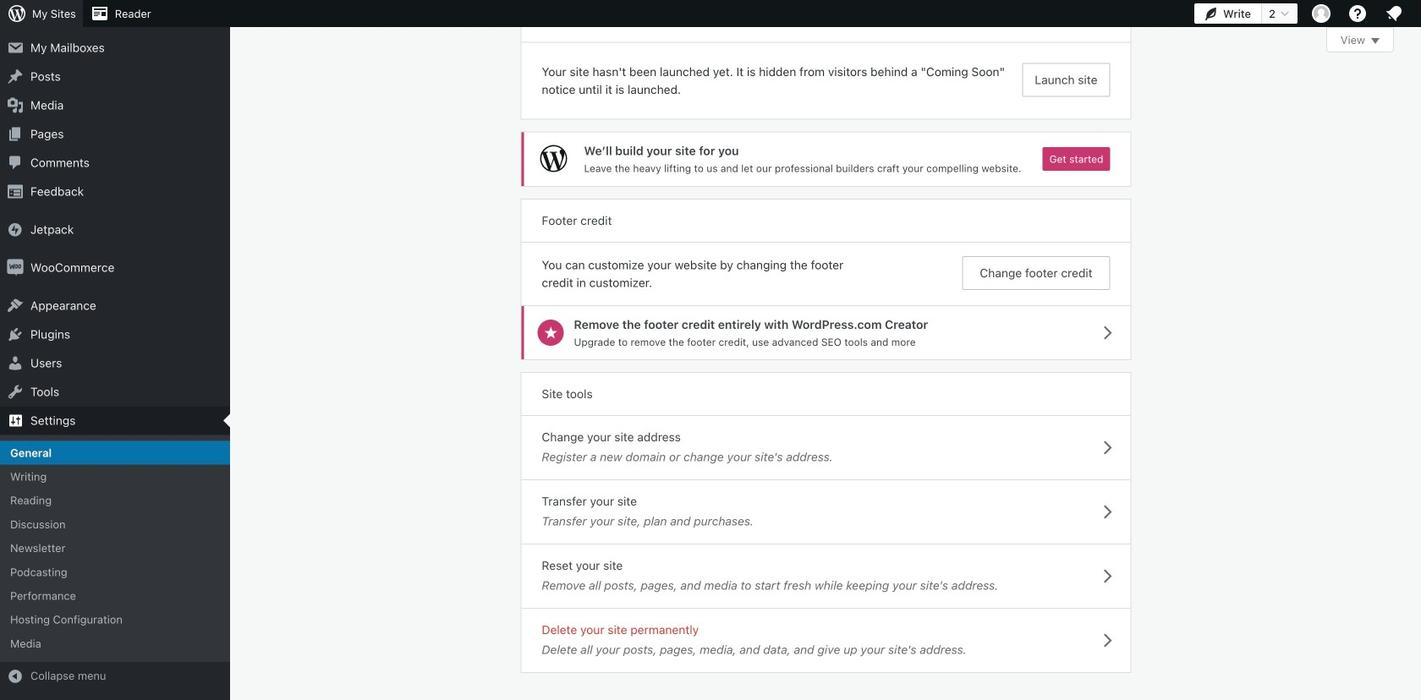 Task type: describe. For each thing, give the bounding box(es) containing it.
closed image
[[1372, 38, 1380, 44]]

manage your notifications image
[[1384, 3, 1405, 24]]

help image
[[1348, 3, 1368, 24]]

1 img image from the top
[[7, 221, 24, 238]]



Task type: vqa. For each thing, say whether or not it's contained in the screenshot.
the edit image
no



Task type: locate. For each thing, give the bounding box(es) containing it.
2 img image from the top
[[7, 259, 24, 276]]

my profile image
[[1312, 4, 1331, 23]]

img image
[[7, 221, 24, 238], [7, 259, 24, 276]]

1 vertical spatial img image
[[7, 259, 24, 276]]

0 vertical spatial img image
[[7, 221, 24, 238]]

main content
[[522, 0, 1394, 673]]



